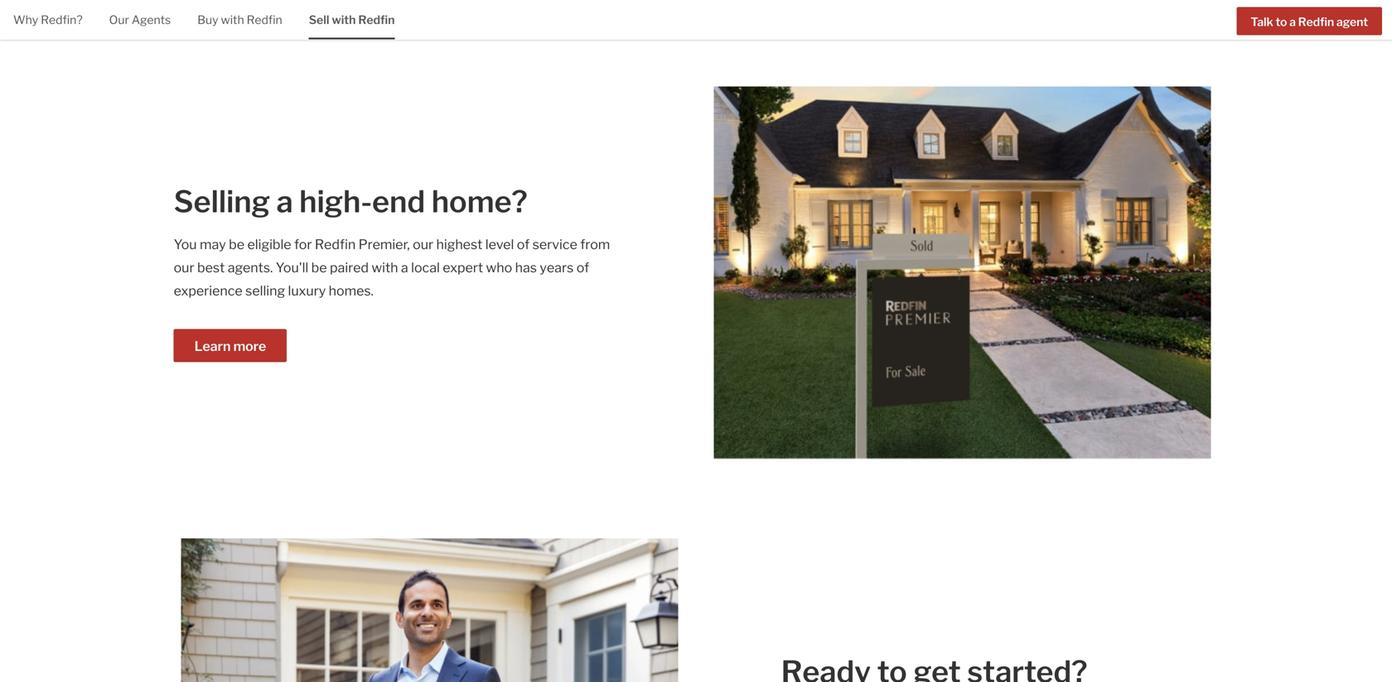 Task type: vqa. For each thing, say whether or not it's contained in the screenshot.
YEAR
no



Task type: describe. For each thing, give the bounding box(es) containing it.
sell
[[309, 13, 329, 27]]

0 horizontal spatial be
[[229, 237, 245, 253]]

high-
[[299, 184, 372, 220]]

highest
[[436, 237, 483, 253]]

more
[[233, 339, 266, 355]]

0 horizontal spatial of
[[517, 237, 530, 253]]

buy with redfin link
[[197, 0, 282, 38]]

may
[[200, 237, 226, 253]]

redfin agent holding a tablet outside a home image
[[181, 539, 678, 683]]

our
[[109, 13, 129, 27]]

level
[[486, 237, 514, 253]]

to
[[1276, 15, 1287, 29]]

selling a high-end home?
[[174, 184, 528, 220]]

redfin inside talk to a redfin agent button
[[1299, 15, 1335, 29]]

you may be eligible for redfin premier, our highest level of service from our best agents. you'll be paired with a local expert who has years of experience selling luxury homes.
[[174, 237, 610, 299]]

with for sell
[[332, 13, 356, 27]]

1 vertical spatial a
[[276, 184, 293, 220]]

selling
[[174, 184, 270, 220]]

agent
[[1337, 15, 1368, 29]]

1 vertical spatial be
[[311, 260, 327, 276]]

with inside you may be eligible for redfin premier, our highest level of service from our best agents. you'll be paired with a local expert who has years of experience selling luxury homes.
[[372, 260, 398, 276]]

end
[[372, 184, 425, 220]]

buy with redfin
[[197, 13, 282, 27]]

selling
[[245, 283, 285, 299]]

expert
[[443, 260, 483, 276]]

learn
[[194, 339, 231, 355]]

why redfin? link
[[13, 0, 83, 38]]



Task type: locate. For each thing, give the bounding box(es) containing it.
of
[[517, 237, 530, 253], [577, 260, 589, 276]]

learn more button
[[174, 330, 287, 363]]

premier,
[[359, 237, 410, 253]]

our agents link
[[109, 0, 171, 38]]

redfin
[[247, 13, 282, 27], [358, 13, 395, 27], [1299, 15, 1335, 29], [315, 237, 356, 253]]

years
[[540, 260, 574, 276]]

talk
[[1251, 15, 1274, 29]]

redfin?
[[41, 13, 83, 27]]

0 horizontal spatial a
[[276, 184, 293, 220]]

redfin left sell
[[247, 13, 282, 27]]

eligible
[[247, 237, 291, 253]]

a inside button
[[1290, 15, 1296, 29]]

a left local
[[401, 260, 408, 276]]

redfin inside you may be eligible for redfin premier, our highest level of service from our best agents. you'll be paired with a local expert who has years of experience selling luxury homes.
[[315, 237, 356, 253]]

best
[[197, 260, 225, 276]]

0 vertical spatial our
[[413, 237, 434, 253]]

1 vertical spatial our
[[174, 260, 194, 276]]

a up eligible
[[276, 184, 293, 220]]

paired
[[330, 260, 369, 276]]

0 horizontal spatial our
[[174, 260, 194, 276]]

1 horizontal spatial be
[[311, 260, 327, 276]]

homes.
[[329, 283, 374, 299]]

redfin right sell
[[358, 13, 395, 27]]

sell with redfin link
[[309, 0, 395, 38]]

redfin premier home with yard sign image
[[714, 87, 1211, 460]]

sell with redfin
[[309, 13, 395, 27]]

a inside you may be eligible for redfin premier, our highest level of service from our best agents. you'll be paired with a local expert who has years of experience selling luxury homes.
[[401, 260, 408, 276]]

has
[[515, 260, 537, 276]]

of right years
[[577, 260, 589, 276]]

2 horizontal spatial with
[[372, 260, 398, 276]]

redfin inside 'buy with redfin' link
[[247, 13, 282, 27]]

a right to
[[1290, 15, 1296, 29]]

home?
[[432, 184, 528, 220]]

with right sell
[[332, 13, 356, 27]]

who
[[486, 260, 512, 276]]

with for buy
[[221, 13, 244, 27]]

why
[[13, 13, 38, 27]]

talk to a redfin agent
[[1251, 15, 1368, 29]]

talk to a redfin agent button
[[1237, 7, 1383, 35]]

service
[[533, 237, 578, 253]]

experience
[[174, 283, 243, 299]]

our down the you
[[174, 260, 194, 276]]

1 vertical spatial of
[[577, 260, 589, 276]]

1 horizontal spatial a
[[401, 260, 408, 276]]

0 vertical spatial a
[[1290, 15, 1296, 29]]

0 vertical spatial of
[[517, 237, 530, 253]]

for
[[294, 237, 312, 253]]

learn more
[[194, 339, 266, 355]]

1 horizontal spatial our
[[413, 237, 434, 253]]

our
[[413, 237, 434, 253], [174, 260, 194, 276]]

0 vertical spatial be
[[229, 237, 245, 253]]

redfin right to
[[1299, 15, 1335, 29]]

agents
[[132, 13, 171, 27]]

from
[[580, 237, 610, 253]]

you'll
[[276, 260, 309, 276]]

buy
[[197, 13, 218, 27]]

with down premier,
[[372, 260, 398, 276]]

agents.
[[228, 260, 273, 276]]

our up local
[[413, 237, 434, 253]]

local
[[411, 260, 440, 276]]

with
[[221, 13, 244, 27], [332, 13, 356, 27], [372, 260, 398, 276]]

luxury
[[288, 283, 326, 299]]

redfin up paired
[[315, 237, 356, 253]]

a
[[1290, 15, 1296, 29], [276, 184, 293, 220], [401, 260, 408, 276]]

redfin inside 'sell with redfin' link
[[358, 13, 395, 27]]

2 vertical spatial a
[[401, 260, 408, 276]]

0 horizontal spatial with
[[221, 13, 244, 27]]

be right may
[[229, 237, 245, 253]]

of up has
[[517, 237, 530, 253]]

you
[[174, 237, 197, 253]]

our agents
[[109, 13, 171, 27]]

2 horizontal spatial a
[[1290, 15, 1296, 29]]

be
[[229, 237, 245, 253], [311, 260, 327, 276]]

1 horizontal spatial of
[[577, 260, 589, 276]]

1 horizontal spatial with
[[332, 13, 356, 27]]

with right buy
[[221, 13, 244, 27]]

be up luxury
[[311, 260, 327, 276]]

why redfin?
[[13, 13, 83, 27]]



